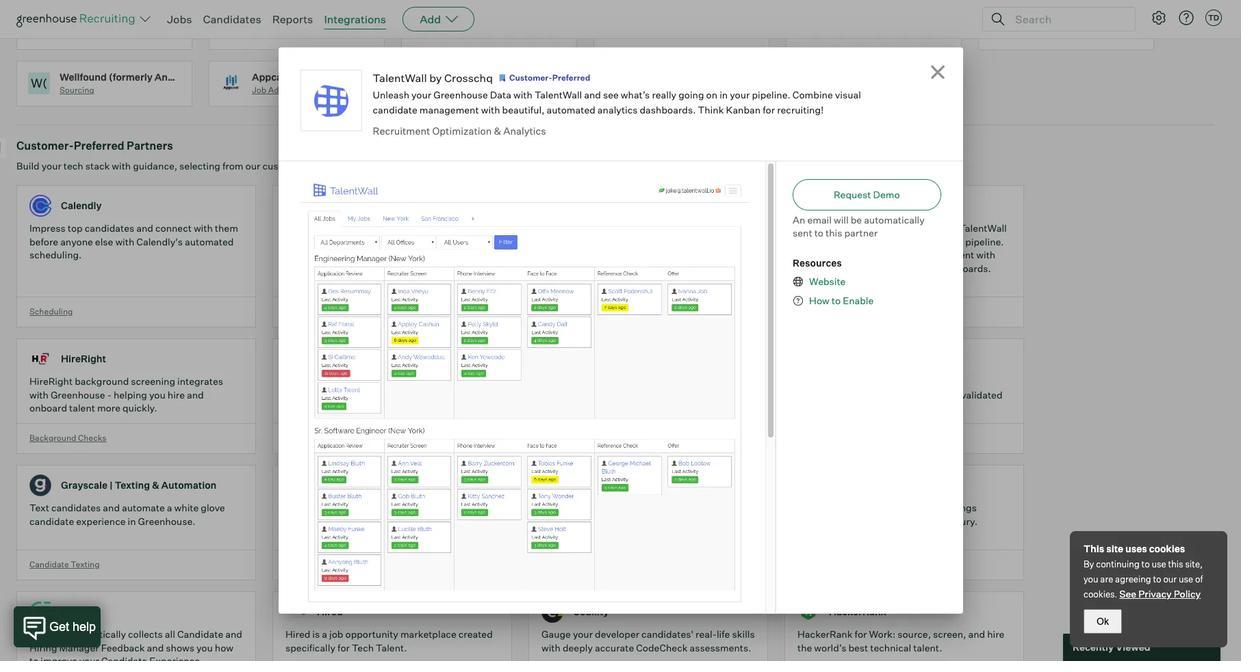 Task type: locate. For each thing, give the bounding box(es) containing it.
talent inside hireright background screening integrates with greenhouse - helping you hire and onboard talent more quickly.
[[69, 403, 95, 414]]

suite
[[869, 389, 891, 401]]

data right partner
[[915, 223, 936, 234]]

and up used
[[640, 376, 657, 388]]

and inside hackerrank for work: source, screen, and hire the world's best technical talent.
[[968, 629, 985, 641]]

text
[[29, 503, 49, 514]]

talent up 'suite'
[[853, 376, 879, 388]]

to right the how
[[832, 295, 841, 307]]

of
[[655, 236, 664, 248], [893, 389, 901, 401], [1195, 574, 1203, 585], [572, 615, 580, 627]]

0 vertical spatial data
[[490, 89, 511, 101]]

screening inside easily manage screening and onboarding from decision to day one with greater efficiency and compliance.
[[352, 223, 397, 234]]

1 horizontal spatial think
[[798, 276, 824, 288]]

0 horizontal spatial screening
[[131, 376, 175, 388]]

ai
[[729, 236, 739, 248]]

and up the developer at the bottom of page
[[604, 615, 621, 627]]

how to enable link
[[804, 294, 874, 308]]

and inside the goodtime hire helps companies go beyond candidate experience and make every interview count.
[[384, 516, 401, 528]]

reports link
[[272, 12, 313, 26]]

candidate down text at the left of page
[[29, 516, 74, 528]]

scheduling down count.
[[285, 560, 329, 570]]

to right the need
[[325, 630, 334, 642]]

1 horizontal spatial preferred
[[552, 73, 590, 83]]

interviewing down zoom at the top
[[853, 28, 901, 38]]

0 vertical spatial goodtime
[[317, 480, 366, 492]]

really
[[652, 89, 676, 101], [865, 236, 890, 248]]

automated
[[547, 104, 595, 116], [185, 236, 234, 248], [842, 263, 891, 274]]

1 horizontal spatial talent
[[853, 376, 879, 388]]

hire down goodtime hire
[[335, 503, 354, 514]]

1 horizontal spatial platform
[[908, 503, 946, 514]]

enable
[[843, 295, 874, 307]]

candidate up "shows"
[[177, 629, 223, 641]]

0 horizontal spatial data
[[490, 89, 511, 101]]

is for bamboohr is the no.1 hr software for small & medium businesses.
[[595, 503, 603, 514]]

codecheck
[[636, 643, 688, 654]]

beyond
[[447, 503, 481, 514]]

interviewing
[[853, 28, 901, 38], [566, 433, 613, 443]]

customer- for customer-preferred
[[509, 73, 552, 83]]

zoom video interviewing
[[829, 14, 901, 38]]

candidate
[[29, 560, 69, 570], [177, 629, 223, 641], [101, 656, 147, 662]]

talent left more
[[69, 403, 95, 414]]

top
[[68, 223, 83, 234]]

1 vertical spatial recruiting!
[[877, 276, 923, 288]]

checks down more
[[78, 433, 106, 443]]

talentwall
[[373, 71, 427, 85], [535, 89, 582, 101], [829, 200, 879, 212], [959, 223, 1007, 234], [300, 615, 348, 627]]

0 vertical spatial optimization
[[432, 126, 492, 138]]

of right ton
[[572, 615, 580, 627]]

automated inside impress top candidates and connect with them before anyone else with calendly's automated scheduling.
[[185, 236, 234, 248]]

greenhouse inside hireright background screening integrates with greenhouse - helping you hire and onboard talent more quickly.
[[51, 389, 105, 401]]

the down securely
[[457, 389, 471, 401]]

analytics right enable on the right top of page
[[906, 306, 942, 317]]

feedback
[[101, 643, 145, 654]]

source,
[[898, 629, 931, 641]]

opportunity
[[345, 629, 398, 641]]

the up businesses.
[[605, 503, 619, 514]]

time
[[582, 615, 602, 627]]

background checks
[[285, 306, 363, 317], [29, 433, 106, 443]]

scheduling for goodtime hire helps companies go beyond candidate experience and make every interview count.
[[285, 560, 329, 570]]

candidates down the grayscale
[[51, 503, 101, 514]]

data down calendar
[[490, 89, 511, 101]]

goodtime
[[317, 480, 366, 492], [285, 503, 333, 514]]

you inside the by continuing to use this site, you are agreeing to our use of cookies.
[[1084, 574, 1098, 585]]

talent inside make better talent decisions with a comprehensive suite of scientifically validated assessments.
[[853, 376, 879, 388]]

rank
[[632, 223, 653, 234]]

hackerrank up work:
[[829, 607, 887, 618]]

of inside the by continuing to use this site, you are agreeing to our use of cookies.
[[1195, 574, 1203, 585]]

platform
[[599, 389, 637, 401], [908, 503, 946, 514]]

is up specifically
[[312, 629, 320, 641]]

platform inside crosschq's cloud-based platform brings reference checking into the 21st century.
[[908, 503, 946, 514]]

0 horizontal spatial our
[[245, 160, 260, 172]]

advertising
[[268, 85, 313, 95]]

1 horizontal spatial unleash
[[798, 223, 834, 234]]

companies.
[[541, 403, 594, 414]]

of inside make better talent decisions with a comprehensive suite of scientifically validated assessments.
[[893, 389, 901, 401]]

candidates inside impress top candidates and connect with them before anyone else with calendly's automated scheduling.
[[85, 223, 134, 234]]

by left google
[[429, 71, 442, 85]]

combines
[[350, 615, 394, 627]]

hire up "companies"
[[368, 480, 388, 492]]

integrations.
[[374, 160, 431, 172]]

with inside hireright background screening integrates with greenhouse - helping you hire and onboard talent more quickly.
[[29, 389, 49, 401]]

0 vertical spatial dashboards.
[[640, 104, 696, 116]]

request demo button
[[793, 179, 941, 211]]

docusign up send,
[[317, 354, 362, 365]]

bamboohr is the no.1 hr software for small & medium businesses.
[[541, 503, 746, 528]]

quickly.
[[123, 403, 157, 414]]

0 vertical spatial spark
[[573, 354, 601, 365]]

automatically inside source, screen, and rank candidates automatically with power of deep learning ai
[[541, 236, 602, 248]]

0 horizontal spatial hire
[[168, 389, 185, 401]]

is inside hired is a job opportunity marketplace created specifically for tech talent.
[[312, 629, 320, 641]]

0 vertical spatial hireright
[[61, 354, 106, 365]]

manage up day
[[314, 223, 350, 234]]

this down cookies on the bottom of the page
[[1168, 559, 1183, 570]]

the inside crosschq's cloud-based platform brings reference checking into the 21st century.
[[905, 516, 919, 528]]

1 horizontal spatial really
[[865, 236, 890, 248]]

automatically
[[864, 214, 925, 226], [541, 236, 602, 248], [65, 629, 126, 641]]

automatically inside an email will be automatically sent to this partner
[[864, 214, 925, 226]]

customer-preferred partners
[[16, 139, 173, 153]]

scheduling inside google calendar scheduling
[[444, 85, 488, 95]]

assessments. for comprehensive
[[798, 403, 859, 414]]

hireright up background
[[61, 354, 106, 365]]

docusign inside docusign helps businesses easily and securely sign, send, and manage documents in the cloud.
[[285, 376, 329, 388]]

0 vertical spatial platform
[[599, 389, 637, 401]]

1 vertical spatial analytics
[[906, 306, 942, 317]]

use down cookies on the bottom of the page
[[1152, 559, 1166, 570]]

2 experience from the left
[[332, 516, 382, 528]]

0 vertical spatial background
[[252, 28, 299, 38]]

what's
[[621, 89, 650, 101], [834, 236, 863, 248]]

hire for goodtime hire helps companies go beyond candidate experience and make every interview count.
[[335, 503, 354, 514]]

talentwall by crosschq up be
[[829, 200, 938, 212]]

hired inside hired is a job opportunity marketplace created specifically for tech talent.
[[285, 629, 310, 641]]

0 horizontal spatial customer-
[[16, 139, 74, 153]]

0 horizontal spatial recruitment
[[60, 28, 107, 38]]

candidate down text at the left of page
[[29, 560, 69, 570]]

experience down |
[[76, 516, 126, 528]]

hired for hired is a job opportunity marketplace created specifically for tech talent.
[[285, 629, 310, 641]]

your inside gauge your developer candidates' real-life skills with deeply accurate codecheck assessments.
[[573, 629, 593, 641]]

automation
[[161, 480, 216, 492]]

and right source,
[[968, 629, 985, 641]]

1 horizontal spatial spark
[[573, 354, 601, 365]]

into
[[885, 516, 902, 528]]

texting down text candidates and automate a white glove candidate experience in greenhouse.
[[71, 560, 100, 570]]

talentwall by crosschq banner image image
[[300, 179, 749, 610]]

0 vertical spatial candidate
[[29, 560, 69, 570]]

1 vertical spatial texting
[[71, 560, 100, 570]]

scheduling down google
[[444, 85, 488, 95]]

this down will
[[826, 228, 842, 239]]

created
[[458, 629, 493, 641]]

a inside hired is a job opportunity marketplace created specifically for tech talent.
[[322, 629, 327, 641]]

automatically inside the starred automatically collects all candidate and hiring manager feedback and shows you how to improve your candidate experience
[[65, 629, 126, 641]]

checks for easily manage screening and onboarding from decision to day one with greater efficiency and compliance.
[[334, 306, 363, 317]]

hire inside the goodtime hire helps companies go beyond candidate experience and make every interview count.
[[335, 503, 354, 514]]

candidates
[[203, 12, 261, 26]]

1 vertical spatial analytics
[[893, 263, 933, 274]]

& inside bamboohr is the no.1 hr software for small & medium businesses.
[[739, 503, 746, 514]]

0 vertical spatial interviewing
[[853, 28, 901, 38]]

automatically down demo
[[864, 214, 925, 226]]

and inside impress top candidates and connect with them before anyone else with calendly's automated scheduling.
[[136, 223, 153, 234]]

hireright for hireright
[[61, 354, 106, 365]]

1 horizontal spatial screen,
[[933, 629, 966, 641]]

background for hireright background screening integrates with greenhouse - helping you hire and onboard talent more quickly.
[[29, 433, 76, 443]]

customer- for customer-preferred partners
[[16, 139, 74, 153]]

comprehensive
[[798, 389, 866, 401]]

sourcing inside hireflow sourcing
[[444, 28, 479, 38]]

customer-preferred
[[509, 73, 590, 83]]

1 vertical spatial combine
[[798, 249, 838, 261]]

0 vertical spatial recruitment
[[60, 28, 107, 38]]

by up an email will be automatically sent to this partner
[[881, 200, 892, 212]]

0 vertical spatial going
[[679, 89, 704, 101]]

is up businesses.
[[595, 503, 603, 514]]

spark for spark hire is a simple and affordable video interviewing platform used by 4,000+ companies.
[[541, 376, 568, 388]]

the inside hackerrank for work: source, screen, and hire the world's best technical talent.
[[798, 643, 812, 654]]

a inside talentwall combines two powerful components to save a ton of time and get the transparency you need to recruit amazingly..
[[547, 615, 553, 627]]

docusign up sign,
[[285, 376, 329, 388]]

businesses.
[[580, 516, 634, 528]]

is down spark hire
[[591, 376, 599, 388]]

0 vertical spatial really
[[652, 89, 676, 101]]

and down "companies"
[[384, 516, 401, 528]]

scientifically
[[903, 389, 959, 401]]

see privacy policy
[[1120, 589, 1201, 600]]

0 horizontal spatial on
[[706, 89, 718, 101]]

0 vertical spatial scheduling
[[444, 85, 488, 95]]

1 horizontal spatial recruitment
[[373, 126, 430, 138]]

transparency
[[657, 615, 716, 627]]

automated down customer-preferred
[[547, 104, 595, 116]]

bamboohr up businesses.
[[573, 480, 626, 492]]

assessments. inside make better talent decisions with a comprehensive suite of scientifically validated assessments.
[[798, 403, 859, 414]]

0 horizontal spatial automated
[[185, 236, 234, 248]]

screen, down eightfold
[[578, 223, 611, 234]]

1 horizontal spatial customer-
[[509, 73, 552, 83]]

companies
[[382, 503, 432, 514]]

two
[[396, 615, 412, 627]]

1 horizontal spatial hire
[[987, 629, 1005, 641]]

candidate down feedback
[[101, 656, 147, 662]]

candidate
[[373, 104, 417, 116], [868, 249, 913, 261], [29, 516, 74, 528], [285, 516, 330, 528]]

hackerrank up the world's
[[798, 629, 853, 641]]

platform down the simple
[[599, 389, 637, 401]]

you left how
[[197, 643, 213, 654]]

starred inside the starred automatically collects all candidate and hiring manager feedback and shows you how to improve your candidate experience
[[29, 629, 63, 641]]

you inside talentwall combines two powerful components to save a ton of time and get the transparency you need to recruit amazingly..
[[718, 615, 735, 627]]

goodtime for goodtime hire helps companies go beyond candidate experience and make every interview count.
[[285, 503, 333, 514]]

background checks for easily manage screening and onboarding from decision to day one with greater efficiency and compliance.
[[285, 306, 363, 317]]

0 horizontal spatial checks
[[78, 433, 106, 443]]

helps up send,
[[331, 376, 356, 388]]

all
[[165, 629, 175, 641]]

beautiful, up website link
[[798, 263, 840, 274]]

jobs link
[[167, 12, 192, 26]]

configure image
[[1151, 10, 1167, 26]]

recruitment optimization & analytics down website
[[798, 306, 942, 317]]

0 vertical spatial starred
[[61, 607, 96, 618]]

sourcing down wellfound
[[60, 85, 94, 95]]

crosschq's
[[798, 503, 847, 514]]

1 vertical spatial helps
[[356, 503, 380, 514]]

from
[[222, 160, 243, 172], [472, 223, 493, 234]]

0 horizontal spatial pipeline.
[[752, 89, 791, 101]]

tech
[[64, 160, 83, 172]]

assessments. inside gauge your developer candidates' real-life skills with deeply accurate codecheck assessments.
[[690, 643, 751, 654]]

bamboohr for bamboohr
[[573, 480, 626, 492]]

analytics
[[597, 104, 638, 116], [893, 263, 933, 274]]

and inside hireright background screening integrates with greenhouse - helping you hire and onboard talent more quickly.
[[187, 389, 204, 401]]

texting
[[115, 480, 150, 492], [71, 560, 100, 570]]

the left the world's
[[798, 643, 812, 654]]

the inside docusign helps businesses easily and securely sign, send, and manage documents in the cloud.
[[457, 389, 471, 401]]

0 vertical spatial manage
[[314, 223, 350, 234]]

checks down compliance.
[[334, 306, 363, 317]]

recruitment down greenhouse recruiting image at top left
[[60, 28, 107, 38]]

hackerrank
[[829, 607, 887, 618], [798, 629, 853, 641]]

texting right |
[[115, 480, 150, 492]]

screening up one
[[352, 223, 397, 234]]

platform inside spark hire is a simple and affordable video interviewing platform used by 4,000+ companies.
[[599, 389, 637, 401]]

candidate inside text candidates and automate a white glove candidate experience in greenhouse.
[[29, 516, 74, 528]]

recruitment
[[60, 28, 107, 38], [373, 126, 430, 138], [798, 306, 845, 317]]

1 vertical spatial recruitment
[[373, 126, 430, 138]]

1 horizontal spatial scheduling
[[285, 560, 329, 570]]

1 vertical spatial optimization
[[847, 306, 897, 317]]

goodtime up count.
[[285, 503, 333, 514]]

beautiful, down calendar
[[502, 104, 545, 116]]

recruitment down website link
[[798, 306, 845, 317]]

job
[[252, 85, 266, 95]]

1 vertical spatial hackerrank
[[798, 629, 853, 641]]

in inside docusign helps businesses easily and securely sign, send, and manage documents in the cloud.
[[446, 389, 455, 401]]

with inside gauge your developer candidates' real-life skills with deeply accurate codecheck assessments.
[[541, 643, 561, 654]]

preferred for customer-preferred partners
[[74, 139, 124, 153]]

with
[[513, 89, 532, 101], [481, 104, 500, 116], [112, 160, 131, 172], [194, 223, 213, 234], [938, 223, 957, 234], [115, 236, 134, 248], [374, 236, 393, 248], [604, 236, 623, 248], [976, 249, 995, 261], [926, 376, 945, 388], [29, 389, 49, 401], [541, 643, 561, 654]]

brings
[[948, 503, 977, 514]]

with inside source, screen, and rank candidates automatically with power of deep learning ai
[[604, 236, 623, 248]]

0 vertical spatial recruitment optimization & analytics
[[373, 126, 546, 138]]

better
[[824, 376, 851, 388]]

1 horizontal spatial optimization
[[847, 306, 897, 317]]

1 horizontal spatial see
[[816, 236, 832, 248]]

checks
[[301, 28, 329, 38], [334, 306, 363, 317], [78, 433, 106, 443]]

of inside source, screen, and rank candidates automatically with power of deep learning ai
[[655, 236, 664, 248]]

greenhouse down google
[[433, 89, 488, 101]]

screening up 'helping'
[[131, 376, 175, 388]]

a up "scientifically"
[[947, 376, 953, 388]]

hire up the simple
[[603, 354, 623, 365]]

analytics
[[503, 126, 546, 138], [906, 306, 942, 317]]

you down by
[[1084, 574, 1098, 585]]

skills
[[732, 629, 755, 641]]

hireright background screening integrates with greenhouse - helping you hire and onboard talent more quickly.
[[29, 376, 223, 414]]

experience
[[76, 516, 126, 528], [332, 516, 382, 528]]

hackerrank inside hackerrank for work: source, screen, and hire the world's best technical talent.
[[798, 629, 853, 641]]

0 vertical spatial visual
[[835, 89, 861, 101]]

0 horizontal spatial screen,
[[578, 223, 611, 234]]

1 horizontal spatial use
[[1179, 574, 1193, 585]]

1 vertical spatial assessments.
[[690, 643, 751, 654]]

assessments. down comprehensive
[[798, 403, 859, 414]]

simple
[[608, 376, 638, 388]]

recruitment up integrations.
[[373, 126, 430, 138]]

to down hiring
[[29, 656, 39, 662]]

hiring
[[29, 643, 57, 654]]

1 experience from the left
[[76, 516, 126, 528]]

manage down businesses
[[355, 389, 392, 401]]

0 horizontal spatial preferred
[[74, 139, 124, 153]]

the right the get
[[640, 615, 655, 627]]

optimization down google calendar scheduling
[[432, 126, 492, 138]]

td button
[[1206, 10, 1222, 26]]

sourcing down hireflow at top left
[[444, 28, 479, 38]]

by right used
[[663, 389, 674, 401]]

to down uses
[[1142, 559, 1150, 570]]

1 vertical spatial our
[[1163, 574, 1177, 585]]

and inside spark hire is a simple and affordable video interviewing platform used by 4,000+ companies.
[[640, 376, 657, 388]]

screening inside hireright background screening integrates with greenhouse - helping you hire and onboard talent more quickly.
[[131, 376, 175, 388]]

helps
[[331, 376, 356, 388], [356, 503, 380, 514]]

video inside zoom video interviewing
[[829, 28, 851, 38]]

a inside text candidates and automate a white glove candidate experience in greenhouse.
[[167, 503, 172, 514]]

1 horizontal spatial texting
[[115, 480, 150, 492]]

(formerly
[[109, 71, 152, 83]]

hired up specifically
[[285, 629, 310, 641]]

more
[[97, 403, 120, 414]]

scheduling for impress top candidates and connect with them before anyone else with calendly's automated scheduling.
[[29, 306, 73, 317]]

2 vertical spatial by
[[663, 389, 674, 401]]

automate
[[122, 503, 165, 514]]

0 vertical spatial preferred
[[552, 73, 590, 83]]

experience inside the goodtime hire helps companies go beyond candidate experience and make every interview count.
[[332, 516, 382, 528]]

0 vertical spatial greenhouse
[[433, 89, 488, 101]]

1 horizontal spatial on
[[920, 236, 931, 248]]

2 vertical spatial checks
[[78, 433, 106, 443]]

linkedin
[[1021, 14, 1062, 26]]

0 vertical spatial analytics
[[597, 104, 638, 116]]

and left the rank
[[613, 223, 630, 234]]

0 vertical spatial bamboohr
[[573, 480, 626, 492]]

spark inside spark hire is a simple and affordable video interviewing platform used by 4,000+ companies.
[[541, 376, 568, 388]]

and down integrates
[[187, 389, 204, 401]]

1 vertical spatial background
[[285, 306, 332, 317]]

1 vertical spatial this
[[1168, 559, 1183, 570]]

candidates up else
[[85, 223, 134, 234]]

& right small
[[739, 503, 746, 514]]

0 vertical spatial from
[[222, 160, 243, 172]]

bamboohr up medium
[[541, 503, 593, 514]]

small
[[713, 503, 737, 514]]

of down decisions
[[893, 389, 901, 401]]

2 horizontal spatial candidate
[[177, 629, 223, 641]]

helps inside docusign helps businesses easily and securely sign, send, and manage documents in the cloud.
[[331, 376, 356, 388]]

1 horizontal spatial from
[[472, 223, 493, 234]]

experience inside text candidates and automate a white glove candidate experience in greenhouse.
[[76, 516, 126, 528]]

video down companies.
[[541, 433, 564, 443]]

checks for hireright background screening integrates with greenhouse - helping you hire and onboard talent more quickly.
[[78, 433, 106, 443]]

interviewing inside zoom video interviewing
[[853, 28, 901, 38]]

developer
[[595, 629, 639, 641]]

1 vertical spatial on
[[920, 236, 931, 248]]

0 vertical spatial checks
[[301, 28, 329, 38]]

platform up 21st
[[908, 503, 946, 514]]

docusign for docusign helps businesses easily and securely sign, send, and manage documents in the cloud.
[[285, 376, 329, 388]]

going
[[679, 89, 704, 101], [892, 236, 918, 248]]

for inside hired is a job opportunity marketplace created specifically for tech talent.
[[338, 643, 350, 654]]

1 horizontal spatial greenhouse
[[433, 89, 488, 101]]

save
[[525, 615, 545, 627]]

hireright up onboard
[[29, 376, 73, 388]]

is inside spark hire is a simple and affordable video interviewing platform used by 4,000+ companies.
[[591, 376, 599, 388]]

a up greenhouse.
[[167, 503, 172, 514]]

1 vertical spatial bamboohr
[[541, 503, 593, 514]]

sent
[[793, 228, 812, 239]]

2 horizontal spatial automatically
[[864, 214, 925, 226]]

0 vertical spatial customer-
[[509, 73, 552, 83]]

get
[[623, 615, 638, 627]]

starred up manager
[[61, 607, 96, 618]]

0 horizontal spatial spark
[[541, 376, 568, 388]]

screening
[[352, 223, 397, 234], [131, 376, 175, 388]]

used
[[639, 389, 661, 401]]

see privacy policy link
[[1120, 589, 1201, 600]]

by inside spark hire is a simple and affordable video interviewing platform used by 4,000+ companies.
[[663, 389, 674, 401]]

0 horizontal spatial scheduling
[[29, 306, 73, 317]]

for inside hackerrank for work: source, screen, and hire the world's best technical talent.
[[855, 629, 867, 641]]

hire inside hireright background screening integrates with greenhouse - helping you hire and onboard talent more quickly.
[[168, 389, 185, 401]]

learning
[[691, 236, 727, 248]]

you up quickly.
[[149, 389, 165, 401]]

you up life
[[718, 615, 735, 627]]

checks inside 'checkr background checks'
[[301, 28, 329, 38]]

1 horizontal spatial assessments.
[[798, 403, 859, 414]]

data
[[490, 89, 511, 101], [915, 223, 936, 234]]

really down hris
[[652, 89, 676, 101]]

and inside source, screen, and rank candidates automatically with power of deep learning ai
[[613, 223, 630, 234]]

is for hired is a job opportunity marketplace created specifically for tech talent.
[[312, 629, 320, 641]]

bamboohr inside bamboohr is the no.1 hr software for small & medium businesses.
[[541, 503, 593, 514]]

2 horizontal spatial scheduling
[[444, 85, 488, 95]]

what's down be
[[834, 236, 863, 248]]

background checks down compliance.
[[285, 306, 363, 317]]

assessments. for skills
[[690, 643, 751, 654]]

1 vertical spatial checks
[[334, 306, 363, 317]]

checks down reports link
[[301, 28, 329, 38]]

decision
[[285, 236, 323, 248]]

hire inside spark hire is a simple and affordable video interviewing platform used by 4,000+ companies.
[[570, 376, 589, 388]]

starred for starred
[[61, 607, 96, 618]]

goodtime inside the goodtime hire helps companies go beyond candidate experience and make every interview count.
[[285, 503, 333, 514]]

1 vertical spatial background checks
[[29, 433, 106, 443]]

1 horizontal spatial automatically
[[541, 236, 602, 248]]

is inside bamboohr is the no.1 hr software for small & medium businesses.
[[595, 503, 603, 514]]

0 horizontal spatial interviewing
[[566, 433, 613, 443]]

with inside make better talent decisions with a comprehensive suite of scientifically validated assessments.
[[926, 376, 945, 388]]

and right send,
[[336, 389, 353, 401]]

hireright inside hireright background screening integrates with greenhouse - helping you hire and onboard talent more quickly.
[[29, 376, 73, 388]]

video down zoom at the top
[[829, 28, 851, 38]]



Task type: describe. For each thing, give the bounding box(es) containing it.
signature
[[294, 433, 332, 443]]

& down google calendar scheduling
[[494, 126, 501, 138]]

hris
[[637, 28, 656, 38]]

a inside spark hire is a simple and affordable video interviewing platform used by 4,000+ companies.
[[601, 376, 606, 388]]

spark hire is a simple and affordable video interviewing platform used by 4,000+ companies.
[[541, 376, 731, 414]]

2 vertical spatial recruitment
[[798, 306, 845, 317]]

reports
[[272, 12, 313, 26]]

1 vertical spatial talentwall by crosschq
[[829, 200, 938, 212]]

td
[[1208, 13, 1219, 23]]

bamboohr for bamboohr is the no.1 hr software for small & medium businesses.
[[541, 503, 593, 514]]

1 horizontal spatial going
[[892, 236, 918, 248]]

wellfound (formerly angellist talent) sourcing
[[60, 71, 235, 95]]

4,000+
[[676, 389, 711, 401]]

1 horizontal spatial analytics
[[906, 306, 942, 317]]

1 vertical spatial data
[[915, 223, 936, 234]]

1 vertical spatial unleash your greenhouse data with talentwall and see what's really going on in your pipeline. combine visual candidate management with beautiful, automated analytics dashboards. think kanban for recruiting!
[[798, 223, 1007, 288]]

codility
[[573, 607, 609, 618]]

the inside bamboohr is the no.1 hr software for small & medium businesses.
[[605, 503, 619, 514]]

guidance,
[[133, 160, 177, 172]]

crosschq's cloud-based platform brings reference checking into the 21st century. link
[[785, 466, 1041, 592]]

docusign for docusign
[[317, 354, 362, 365]]

0 horizontal spatial crosschq
[[444, 71, 493, 85]]

source,
[[541, 223, 576, 234]]

greenhouse recruiting image
[[16, 11, 140, 27]]

0 vertical spatial automated
[[547, 104, 595, 116]]

integrations
[[1064, 14, 1121, 26]]

1 vertical spatial recruitment optimization & analytics
[[798, 306, 942, 317]]

impress
[[29, 223, 66, 234]]

background checks for hireright background screening integrates with greenhouse - helping you hire and onboard talent more quickly.
[[29, 433, 106, 443]]

sourcing inside linkedin integrations sourcing
[[1021, 28, 1056, 38]]

video interviewing
[[541, 433, 613, 443]]

gauge
[[541, 629, 571, 641]]

talentwall inside talentwall combines two powerful components to save a ton of time and get the transparency you need to recruit amazingly..
[[300, 615, 348, 627]]

1 vertical spatial visual
[[840, 249, 866, 261]]

else
[[95, 236, 113, 248]]

hire inside hackerrank for work: source, screen, and hire the world's best technical talent.
[[987, 629, 1005, 641]]

1 vertical spatial management
[[915, 249, 974, 261]]

and up how
[[225, 629, 242, 641]]

1 vertical spatial video
[[541, 433, 564, 443]]

hired for hired
[[317, 607, 343, 618]]

1 vertical spatial greenhouse
[[858, 223, 913, 234]]

of inside talentwall combines two powerful components to save a ton of time and get the transparency you need to recruit amazingly..
[[572, 615, 580, 627]]

screen, inside hackerrank for work: source, screen, and hire the world's best technical talent.
[[933, 629, 966, 641]]

starred for starred automatically collects all candidate and hiring manager feedback and shows you how to improve your candidate experience
[[29, 629, 63, 641]]

0 horizontal spatial what's
[[621, 89, 650, 101]]

this inside an email will be automatically sent to this partner
[[826, 228, 842, 239]]

greater
[[395, 236, 428, 248]]

manager
[[59, 643, 99, 654]]

your inside the starred automatically collects all candidate and hiring manager feedback and shows you how to improve your candidate experience
[[79, 656, 99, 662]]

21st
[[921, 516, 939, 528]]

candidate inside the goodtime hire helps companies go beyond candidate experience and make every interview count.
[[285, 516, 330, 528]]

appcast job advertising
[[252, 71, 313, 95]]

crosschq's cloud-based platform brings reference checking into the 21st century.
[[798, 503, 978, 528]]

and inside text candidates and automate a white glove candidate experience in greenhouse.
[[103, 503, 120, 514]]

interviewing
[[541, 389, 597, 401]]

checkr background checks
[[252, 14, 329, 38]]

easily manage screening and onboarding from decision to day one with greater efficiency and compliance.
[[285, 223, 493, 261]]

candidate up integrations.
[[373, 104, 417, 116]]

candidate down partner
[[868, 249, 913, 261]]

website
[[809, 276, 846, 288]]

accurate
[[595, 643, 634, 654]]

grayscale | texting & automation
[[61, 480, 216, 492]]

recruitment inside gem recruitment marketing
[[60, 28, 107, 38]]

technical
[[870, 643, 911, 654]]

an
[[793, 214, 805, 226]]

manage inside easily manage screening and onboarding from decision to day one with greater efficiency and compliance.
[[314, 223, 350, 234]]

request
[[834, 189, 871, 200]]

ok button
[[1084, 610, 1122, 635]]

how
[[809, 295, 830, 307]]

send,
[[310, 389, 334, 401]]

0 horizontal spatial management
[[419, 104, 479, 116]]

1 horizontal spatial what's
[[834, 236, 863, 248]]

0 vertical spatial combine
[[793, 89, 833, 101]]

candidates inside source, screen, and rank candidates automatically with power of deep learning ai
[[655, 223, 704, 234]]

calendly's
[[136, 236, 183, 248]]

to left save
[[513, 615, 523, 627]]

rippling
[[637, 14, 676, 26]]

in inside text candidates and automate a white glove candidate experience in greenhouse.
[[128, 516, 136, 528]]

0 horizontal spatial by
[[429, 71, 442, 85]]

recruit
[[336, 630, 365, 642]]

privacy
[[1139, 589, 1172, 600]]

& right enable on the right top of page
[[899, 306, 905, 317]]

add
[[420, 12, 441, 26]]

by
[[1084, 559, 1094, 570]]

0 horizontal spatial recruitment optimization & analytics
[[373, 126, 546, 138]]

cookies.
[[1084, 589, 1118, 600]]

and down customer-preferred
[[584, 89, 601, 101]]

hire for spark hire
[[603, 354, 623, 365]]

from inside easily manage screening and onboarding from decision to day one with greater efficiency and compliance.
[[472, 223, 493, 234]]

work:
[[869, 629, 896, 641]]

sourcing inside wellfound (formerly angellist talent) sourcing
[[60, 85, 94, 95]]

how
[[215, 643, 233, 654]]

wellfound
[[60, 71, 107, 83]]

hackerrank for hackerrank
[[829, 607, 887, 618]]

the inside talentwall combines two powerful components to save a ton of time and get the transparency you need to recruit amazingly..
[[640, 615, 655, 627]]

0 vertical spatial analytics
[[503, 126, 546, 138]]

based
[[878, 503, 906, 514]]

glove
[[201, 503, 225, 514]]

1 vertical spatial really
[[865, 236, 890, 248]]

hire for goodtime hire
[[368, 480, 388, 492]]

0 horizontal spatial from
[[222, 160, 243, 172]]

best
[[848, 643, 868, 654]]

hireflow
[[444, 14, 484, 26]]

0 horizontal spatial texting
[[71, 560, 100, 570]]

see
[[1120, 589, 1136, 600]]

0 horizontal spatial recruiting!
[[777, 104, 824, 116]]

w(
[[31, 76, 47, 91]]

0 vertical spatial beautiful,
[[502, 104, 545, 116]]

1 horizontal spatial dashboards.
[[935, 263, 991, 274]]

1 vertical spatial see
[[816, 236, 832, 248]]

stack
[[85, 160, 110, 172]]

0 horizontal spatial think
[[698, 104, 724, 116]]

an email will be automatically sent to this partner
[[793, 214, 925, 239]]

text candidates and automate a white glove candidate experience in greenhouse.
[[29, 503, 225, 528]]

integrations
[[324, 12, 386, 26]]

easily
[[285, 223, 312, 234]]

partner
[[844, 228, 878, 239]]

recruitment optimization & analytics link
[[373, 126, 546, 138]]

grayscale
[[61, 480, 107, 492]]

customers
[[262, 160, 310, 172]]

you inside the starred automatically collects all candidate and hiring manager feedback and shows you how to improve your candidate experience
[[197, 643, 213, 654]]

email
[[807, 214, 832, 226]]

zoom
[[829, 14, 856, 26]]

by continuing to use this site, you are agreeing to our use of cookies.
[[1084, 559, 1203, 600]]

anyone
[[60, 236, 93, 248]]

1 horizontal spatial analytics
[[893, 263, 933, 274]]

preferred for customer-preferred
[[552, 73, 590, 83]]

a inside make better talent decisions with a comprehensive suite of scientifically validated assessments.
[[947, 376, 953, 388]]

1 horizontal spatial crosschq
[[894, 200, 938, 212]]

0 horizontal spatial talentwall by crosschq
[[373, 71, 493, 85]]

to inside the starred automatically collects all candidate and hiring manager feedback and shows you how to improve your candidate experience
[[29, 656, 39, 662]]

this inside the by continuing to use this site, you are agreeing to our use of cookies.
[[1168, 559, 1183, 570]]

to inside how to enable link
[[832, 295, 841, 307]]

1 horizontal spatial pipeline.
[[965, 236, 1004, 248]]

and right efficiency
[[475, 236, 491, 248]]

e-signature
[[285, 433, 332, 443]]

and right easily
[[438, 376, 455, 388]]

sterling
[[317, 200, 354, 212]]

popular
[[337, 160, 371, 172]]

affordable
[[659, 376, 704, 388]]

|
[[109, 480, 113, 492]]

screening for one
[[352, 223, 397, 234]]

1 vertical spatial candidate
[[177, 629, 223, 641]]

0 vertical spatial use
[[1152, 559, 1166, 570]]

0 vertical spatial on
[[706, 89, 718, 101]]

hr
[[642, 503, 656, 514]]

easily
[[410, 376, 436, 388]]

you inside hireright background screening integrates with greenhouse - helping you hire and onboard talent more quickly.
[[149, 389, 165, 401]]

businesses
[[358, 376, 408, 388]]

connect
[[155, 223, 192, 234]]

manage inside docusign helps businesses easily and securely sign, send, and manage documents in the cloud.
[[355, 389, 392, 401]]

background for easily manage screening and onboarding from decision to day one with greater efficiency and compliance.
[[285, 306, 332, 317]]

to inside an email will be automatically sent to this partner
[[814, 228, 824, 239]]

to up privacy
[[1153, 574, 1161, 585]]

1 vertical spatial use
[[1179, 574, 1193, 585]]

1 horizontal spatial beautiful,
[[798, 263, 840, 274]]

hireright for hireright background screening integrates with greenhouse - helping you hire and onboard talent more quickly.
[[29, 376, 73, 388]]

0 vertical spatial kanban
[[726, 104, 761, 116]]

0 horizontal spatial really
[[652, 89, 676, 101]]

and up greater
[[399, 223, 416, 234]]

hackerrank for work: source, screen, and hire the world's best technical talent.
[[798, 629, 1005, 654]]

0 horizontal spatial optimization
[[432, 126, 492, 138]]

components
[[455, 615, 511, 627]]

and inside talentwall combines two powerful components to save a ton of time and get the transparency you need to recruit amazingly..
[[604, 615, 621, 627]]

& up automate
[[152, 480, 159, 492]]

2 vertical spatial automated
[[842, 263, 891, 274]]

to inside easily manage screening and onboarding from decision to day one with greater efficiency and compliance.
[[325, 236, 334, 248]]

onboard
[[29, 403, 67, 414]]

2 horizontal spatial by
[[881, 200, 892, 212]]

hire for spark hire is a simple and affordable video interviewing platform used by 4,000+ companies.
[[570, 376, 589, 388]]

goodtime for goodtime hire
[[317, 480, 366, 492]]

0 vertical spatial see
[[603, 89, 619, 101]]

build
[[16, 160, 39, 172]]

build your tech stack with guidance, selecting from our customers most popular integrations.
[[16, 160, 431, 172]]

Search text field
[[1012, 9, 1123, 29]]

uses
[[1126, 544, 1147, 555]]

spark for spark hire
[[573, 354, 601, 365]]

talent)
[[202, 71, 235, 83]]

and down collects
[[147, 643, 164, 654]]

for inside bamboohr is the no.1 hr software for small & medium businesses.
[[699, 503, 711, 514]]

with inside easily manage screening and onboarding from decision to day one with greater efficiency and compliance.
[[374, 236, 393, 248]]

0 vertical spatial unleash
[[373, 89, 409, 101]]

medium
[[541, 516, 578, 528]]

candidates inside text candidates and automate a white glove candidate experience in greenhouse.
[[51, 503, 101, 514]]

screen, inside source, screen, and rank candidates automatically with power of deep learning ai
[[578, 223, 611, 234]]

1 horizontal spatial kanban
[[826, 276, 860, 288]]

hackerrank for hackerrank for work: source, screen, and hire the world's best technical talent.
[[798, 629, 853, 641]]

td button
[[1203, 7, 1225, 29]]

0 vertical spatial unleash your greenhouse data with talentwall and see what's really going on in your pipeline. combine visual candidate management with beautiful, automated analytics dashboards. think kanban for recruiting!
[[373, 89, 861, 116]]

specifically
[[285, 643, 335, 654]]

screening for hire
[[131, 376, 175, 388]]

experience
[[149, 656, 200, 662]]

1 horizontal spatial candidate
[[101, 656, 147, 662]]

background inside 'checkr background checks'
[[252, 28, 299, 38]]

helps inside the goodtime hire helps companies go beyond candidate experience and make every interview count.
[[356, 503, 380, 514]]

hireflow sourcing
[[444, 14, 484, 38]]

0 horizontal spatial going
[[679, 89, 704, 101]]

sourcing up spark hire
[[541, 306, 576, 317]]

our inside the by continuing to use this site, you are agreeing to our use of cookies.
[[1163, 574, 1177, 585]]

and down an
[[798, 236, 814, 248]]



Task type: vqa. For each thing, say whether or not it's contained in the screenshot.


